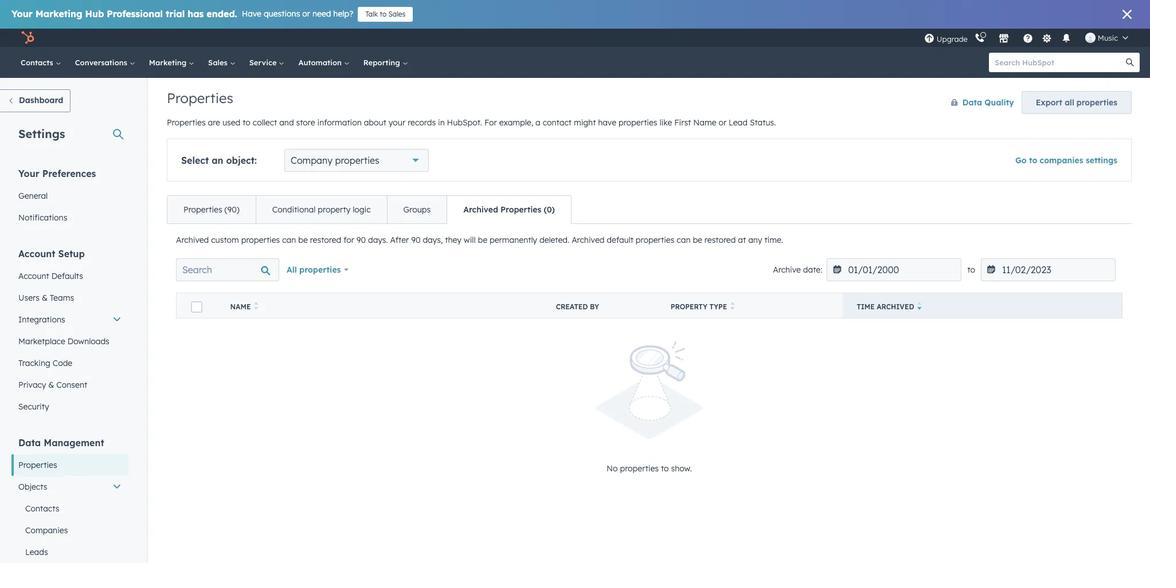 Task type: locate. For each thing, give the bounding box(es) containing it.
data left "quality"
[[963, 98, 983, 108]]

your preferences element
[[11, 168, 129, 229]]

properties right all
[[1077, 98, 1118, 108]]

name right first
[[694, 118, 717, 128]]

account for account defaults
[[18, 271, 49, 282]]

1 press to sort. element from the left
[[254, 302, 259, 312]]

menu containing music
[[924, 29, 1137, 47]]

properties
[[1077, 98, 1118, 108], [619, 118, 658, 128], [335, 155, 380, 166], [241, 235, 280, 246], [636, 235, 675, 246], [300, 265, 341, 275], [620, 464, 659, 475]]

0 vertical spatial marketing
[[35, 8, 82, 20]]

(90)
[[225, 205, 240, 215]]

restored
[[310, 235, 342, 246], [705, 235, 736, 246]]

0 horizontal spatial can
[[282, 235, 296, 246]]

1 vertical spatial or
[[719, 118, 727, 128]]

2 mm/dd/yyyy text field from the left
[[982, 259, 1116, 282]]

or
[[303, 9, 310, 19], [719, 118, 727, 128]]

to right used
[[243, 118, 251, 128]]

and
[[279, 118, 294, 128]]

are
[[208, 118, 220, 128]]

conditional property logic link
[[256, 196, 387, 224]]

press to sort. element for name
[[254, 302, 259, 312]]

properties right default
[[636, 235, 675, 246]]

0 horizontal spatial or
[[303, 9, 310, 19]]

data for data management
[[18, 438, 41, 449]]

music
[[1099, 33, 1119, 42]]

properties (90)
[[184, 205, 240, 215]]

1 horizontal spatial be
[[478, 235, 488, 246]]

restored left at
[[705, 235, 736, 246]]

1 horizontal spatial or
[[719, 118, 727, 128]]

status.
[[750, 118, 776, 128]]

properties down information
[[335, 155, 380, 166]]

1 horizontal spatial press to sort. element
[[731, 302, 735, 312]]

1 horizontal spatial restored
[[705, 235, 736, 246]]

1 vertical spatial your
[[18, 168, 39, 180]]

press to sort. element right "type" at the right
[[731, 302, 735, 312]]

press to sort. element
[[254, 302, 259, 312], [731, 302, 735, 312]]

show.
[[672, 464, 692, 475]]

0 horizontal spatial &
[[42, 293, 48, 303]]

0 horizontal spatial be
[[298, 235, 308, 246]]

marketplaces image
[[999, 34, 1010, 44]]

1 horizontal spatial 90
[[411, 235, 421, 246]]

marketing left hub
[[35, 8, 82, 20]]

to right the talk
[[380, 10, 387, 18]]

reporting
[[364, 58, 402, 67]]

company
[[291, 155, 333, 166]]

marketing inside marketing link
[[149, 58, 189, 67]]

1 horizontal spatial can
[[677, 235, 691, 246]]

properties up are
[[167, 89, 233, 107]]

archived properties (0)
[[464, 205, 555, 215]]

2 restored from the left
[[705, 235, 736, 246]]

account defaults link
[[11, 266, 129, 287]]

0 vertical spatial sales
[[389, 10, 406, 18]]

companies
[[25, 526, 68, 536]]

integrations
[[18, 315, 65, 325]]

can
[[282, 235, 296, 246], [677, 235, 691, 246]]

to
[[380, 10, 387, 18], [243, 118, 251, 128], [1030, 155, 1038, 166], [968, 265, 976, 275], [661, 464, 669, 475]]

leads
[[25, 548, 48, 558]]

archived left descending sort. press to sort ascending. 'element'
[[877, 303, 915, 312]]

no properties to show. alert
[[176, 342, 1123, 476]]

reporting link
[[357, 47, 415, 78]]

marketplace downloads
[[18, 337, 109, 347]]

2 press to sort. element from the left
[[731, 302, 735, 312]]

export all properties button
[[1022, 91, 1133, 114]]

0 horizontal spatial data
[[18, 438, 41, 449]]

or left lead
[[719, 118, 727, 128]]

trial
[[166, 8, 185, 20]]

management
[[44, 438, 104, 449]]

no properties to show.
[[607, 464, 692, 475]]

press to sort. element down search archived properties search box
[[254, 302, 259, 312]]

& for privacy
[[48, 380, 54, 391]]

1 vertical spatial contacts link
[[11, 499, 129, 520]]

archived left default
[[572, 235, 605, 246]]

1 horizontal spatial sales
[[389, 10, 406, 18]]

in
[[438, 118, 445, 128]]

date:
[[804, 265, 823, 275]]

contacts down hubspot link at the left of page
[[21, 58, 55, 67]]

tab list
[[167, 196, 572, 224]]

account for account setup
[[18, 248, 55, 260]]

need
[[313, 9, 331, 19]]

& right the users
[[42, 293, 48, 303]]

descending sort. press to sort ascending. element
[[918, 302, 923, 312]]

& inside privacy & consent link
[[48, 380, 54, 391]]

2 horizontal spatial be
[[693, 235, 703, 246]]

contacts link
[[14, 47, 68, 78], [11, 499, 129, 520]]

help?
[[334, 9, 354, 19]]

name inside 'button'
[[230, 303, 251, 312]]

properties right "all"
[[300, 265, 341, 275]]

search image
[[1127, 59, 1135, 67]]

0 horizontal spatial sales
[[208, 58, 230, 67]]

& right privacy
[[48, 380, 54, 391]]

1 horizontal spatial mm/dd/yyyy text field
[[982, 259, 1116, 282]]

3 be from the left
[[693, 235, 703, 246]]

press to sort. element inside name 'button'
[[254, 302, 259, 312]]

account defaults
[[18, 271, 83, 282]]

marketing down trial
[[149, 58, 189, 67]]

to left show.
[[661, 464, 669, 475]]

upgrade
[[937, 34, 968, 43]]

preferences
[[42, 168, 96, 180]]

no
[[607, 464, 618, 475]]

objects button
[[11, 477, 129, 499]]

archive date:
[[774, 265, 823, 275]]

0 vertical spatial your
[[11, 8, 33, 20]]

MM/DD/YYYY text field
[[828, 259, 962, 282], [982, 259, 1116, 282]]

your up general
[[18, 168, 39, 180]]

1 vertical spatial &
[[48, 380, 54, 391]]

90 right for
[[357, 235, 366, 246]]

1 vertical spatial contacts
[[25, 504, 59, 515]]

0 vertical spatial account
[[18, 248, 55, 260]]

consent
[[56, 380, 87, 391]]

name left press to sort. icon in the bottom left of the page
[[230, 303, 251, 312]]

sales left service
[[208, 58, 230, 67]]

90
[[357, 235, 366, 246], [411, 235, 421, 246]]

have
[[242, 9, 262, 19]]

0 horizontal spatial mm/dd/yyyy text field
[[828, 259, 962, 282]]

press to sort. element inside the "property type" button
[[731, 302, 735, 312]]

like
[[660, 118, 673, 128]]

contacts link down hubspot link at the left of page
[[14, 47, 68, 78]]

export
[[1037, 98, 1063, 108]]

data inside button
[[963, 98, 983, 108]]

properties up objects
[[18, 461, 57, 471]]

service
[[249, 58, 279, 67]]

1 horizontal spatial marketing
[[149, 58, 189, 67]]

1 vertical spatial name
[[230, 303, 251, 312]]

companies link
[[11, 520, 129, 542]]

0 vertical spatial name
[[694, 118, 717, 128]]

account up account defaults
[[18, 248, 55, 260]]

contacts up companies
[[25, 504, 59, 515]]

menu
[[924, 29, 1137, 47]]

companies
[[1040, 155, 1084, 166]]

defaults
[[51, 271, 83, 282]]

your preferences
[[18, 168, 96, 180]]

1 horizontal spatial &
[[48, 380, 54, 391]]

0 vertical spatial or
[[303, 9, 310, 19]]

hubspot.
[[447, 118, 483, 128]]

logic
[[353, 205, 371, 215]]

tracking code link
[[11, 353, 129, 375]]

data quality button
[[940, 91, 1015, 114]]

1 vertical spatial sales
[[208, 58, 230, 67]]

your
[[11, 8, 33, 20], [18, 168, 39, 180]]

settings link
[[1041, 32, 1055, 44]]

to inside talk to sales button
[[380, 10, 387, 18]]

& for users
[[42, 293, 48, 303]]

account
[[18, 248, 55, 260], [18, 271, 49, 282]]

might
[[574, 118, 596, 128]]

1 vertical spatial account
[[18, 271, 49, 282]]

1 vertical spatial data
[[18, 438, 41, 449]]

tracking
[[18, 359, 50, 369]]

2 account from the top
[[18, 271, 49, 282]]

sales
[[389, 10, 406, 18], [208, 58, 230, 67]]

days,
[[423, 235, 443, 246]]

time archived button
[[844, 293, 1123, 319]]

0 horizontal spatial name
[[230, 303, 251, 312]]

contacts inside data management element
[[25, 504, 59, 515]]

go to companies settings
[[1016, 155, 1118, 166]]

90 right after
[[411, 235, 421, 246]]

your up hubspot icon
[[11, 8, 33, 20]]

users & teams link
[[11, 287, 129, 309]]

all properties button
[[279, 259, 356, 282]]

1 horizontal spatial data
[[963, 98, 983, 108]]

be right "will"
[[478, 235, 488, 246]]

all
[[1065, 98, 1075, 108]]

notifications button
[[1057, 29, 1077, 47]]

archive
[[774, 265, 801, 275]]

press to sort. image
[[731, 302, 735, 310]]

marketing
[[35, 8, 82, 20], [149, 58, 189, 67]]

archived up archived custom properties can be restored for 90 days. after 90 days, they will be permanently deleted. archived default properties can be restored at any time.
[[464, 205, 499, 215]]

Search archived properties search field
[[176, 259, 279, 282]]

groups
[[404, 205, 431, 215]]

restored left for
[[310, 235, 342, 246]]

tab panel
[[167, 224, 1133, 509]]

your for your preferences
[[18, 168, 39, 180]]

0 vertical spatial contacts link
[[14, 47, 68, 78]]

or left "need"
[[303, 9, 310, 19]]

0 horizontal spatial 90
[[357, 235, 366, 246]]

be up all properties
[[298, 235, 308, 246]]

to right go
[[1030, 155, 1038, 166]]

name button
[[217, 293, 543, 319]]

collect
[[253, 118, 277, 128]]

0 vertical spatial data
[[963, 98, 983, 108]]

hub
[[85, 8, 104, 20]]

0 vertical spatial contacts
[[21, 58, 55, 67]]

1 mm/dd/yyyy text field from the left
[[828, 259, 962, 282]]

archived inside 'time archived' button
[[877, 303, 915, 312]]

account inside account defaults link
[[18, 271, 49, 282]]

type
[[710, 303, 728, 312]]

2 be from the left
[[478, 235, 488, 246]]

tab list containing properties (90)
[[167, 196, 572, 224]]

account up the users
[[18, 271, 49, 282]]

have
[[599, 118, 617, 128]]

1 account from the top
[[18, 248, 55, 260]]

leads link
[[11, 542, 129, 564]]

a
[[536, 118, 541, 128]]

sales right the talk
[[389, 10, 406, 18]]

1 vertical spatial marketing
[[149, 58, 189, 67]]

archived left custom in the top of the page
[[176, 235, 209, 246]]

time
[[857, 303, 875, 312]]

0 horizontal spatial restored
[[310, 235, 342, 246]]

0 vertical spatial &
[[42, 293, 48, 303]]

0 horizontal spatial press to sort. element
[[254, 302, 259, 312]]

marketplaces button
[[992, 29, 1017, 47]]

conversations link
[[68, 47, 142, 78]]

be left at
[[693, 235, 703, 246]]

contacts link up companies
[[11, 499, 129, 520]]

data for data quality
[[963, 98, 983, 108]]

users & teams
[[18, 293, 74, 303]]

data down security
[[18, 438, 41, 449]]

properties
[[167, 89, 233, 107], [167, 118, 206, 128], [184, 205, 222, 215], [501, 205, 542, 215], [18, 461, 57, 471]]

days.
[[368, 235, 388, 246]]

properties right no
[[620, 464, 659, 475]]

created by
[[556, 303, 599, 312]]

& inside the users & teams link
[[42, 293, 48, 303]]



Task type: vqa. For each thing, say whether or not it's contained in the screenshot.
the information
yes



Task type: describe. For each thing, give the bounding box(es) containing it.
calling icon image
[[975, 33, 986, 44]]

users
[[18, 293, 40, 303]]

(0)
[[544, 205, 555, 215]]

archived inside archived properties (0) link
[[464, 205, 499, 215]]

notifications link
[[11, 207, 129, 229]]

has
[[188, 8, 204, 20]]

press to sort. image
[[254, 302, 259, 310]]

about
[[364, 118, 387, 128]]

descending sort. press to sort ascending. image
[[918, 302, 923, 310]]

default
[[607, 235, 634, 246]]

objects
[[18, 482, 47, 493]]

security
[[18, 402, 49, 413]]

by
[[590, 303, 599, 312]]

sales inside button
[[389, 10, 406, 18]]

your marketing hub professional trial has ended. have questions or need help?
[[11, 8, 354, 20]]

will
[[464, 235, 476, 246]]

marketplace downloads link
[[11, 331, 129, 353]]

contacts link for conversations link
[[14, 47, 68, 78]]

dashboard
[[19, 95, 63, 106]]

property
[[318, 205, 351, 215]]

calling icon button
[[971, 30, 990, 45]]

1 restored from the left
[[310, 235, 342, 246]]

all
[[287, 265, 297, 275]]

used
[[223, 118, 241, 128]]

automation link
[[292, 47, 357, 78]]

marketing link
[[142, 47, 201, 78]]

after
[[390, 235, 409, 246]]

tab panel containing archived custom properties can be restored for 90 days. after 90 days, they will be permanently deleted. archived default properties can be restored at any time.
[[167, 224, 1133, 509]]

1 be from the left
[[298, 235, 308, 246]]

property
[[671, 303, 708, 312]]

company properties
[[291, 155, 380, 166]]

at
[[739, 235, 747, 246]]

conditional property logic
[[272, 205, 371, 215]]

properties left like at the right of page
[[619, 118, 658, 128]]

conversations
[[75, 58, 130, 67]]

setup
[[58, 248, 85, 260]]

properties left (90)
[[184, 205, 222, 215]]

properties are used to collect and store information about your records in hubspot. for example, a contact might have properties like first name or lead status.
[[167, 118, 776, 128]]

downloads
[[68, 337, 109, 347]]

sales link
[[201, 47, 243, 78]]

properties inside company properties popup button
[[335, 155, 380, 166]]

2 can from the left
[[677, 235, 691, 246]]

archived custom properties can be restored for 90 days. after 90 days, they will be permanently deleted. archived default properties can be restored at any time.
[[176, 235, 784, 246]]

conditional
[[272, 205, 316, 215]]

1 90 from the left
[[357, 235, 366, 246]]

time archived
[[857, 303, 915, 312]]

account setup
[[18, 248, 85, 260]]

privacy & consent
[[18, 380, 87, 391]]

dashboard link
[[0, 89, 71, 112]]

tracking code
[[18, 359, 72, 369]]

to up 'time archived' button
[[968, 265, 976, 275]]

automation
[[299, 58, 344, 67]]

properties left are
[[167, 118, 206, 128]]

quality
[[985, 98, 1015, 108]]

properties inside "export all properties" button
[[1077, 98, 1118, 108]]

close image
[[1123, 10, 1133, 19]]

press to sort. element for property type
[[731, 302, 735, 312]]

properties left (0)
[[501, 205, 542, 215]]

example,
[[500, 118, 534, 128]]

ended.
[[207, 8, 237, 20]]

help button
[[1019, 29, 1038, 47]]

hubspot image
[[21, 31, 34, 45]]

properties inside no properties to show. alert
[[620, 464, 659, 475]]

greg robinson image
[[1086, 33, 1096, 43]]

upgrade image
[[925, 34, 935, 44]]

contact
[[543, 118, 572, 128]]

1 horizontal spatial name
[[694, 118, 717, 128]]

questions
[[264, 9, 300, 19]]

data quality
[[963, 98, 1015, 108]]

your for your marketing hub professional trial has ended. have questions or need help?
[[11, 8, 33, 20]]

notifications image
[[1062, 34, 1072, 44]]

1 can from the left
[[282, 235, 296, 246]]

time.
[[765, 235, 784, 246]]

properties right custom in the top of the page
[[241, 235, 280, 246]]

privacy & consent link
[[11, 375, 129, 396]]

security link
[[11, 396, 129, 418]]

general link
[[11, 185, 129, 207]]

store
[[296, 118, 315, 128]]

custom
[[211, 235, 239, 246]]

2 90 from the left
[[411, 235, 421, 246]]

0 horizontal spatial marketing
[[35, 8, 82, 20]]

archived properties (0) link
[[447, 196, 571, 224]]

or inside your marketing hub professional trial has ended. have questions or need help?
[[303, 9, 310, 19]]

integrations button
[[11, 309, 129, 331]]

professional
[[107, 8, 163, 20]]

permanently
[[490, 235, 538, 246]]

settings image
[[1043, 34, 1053, 44]]

company properties button
[[285, 149, 429, 172]]

groups link
[[387, 196, 447, 224]]

code
[[53, 359, 72, 369]]

all properties
[[287, 265, 341, 275]]

search button
[[1121, 53, 1141, 72]]

service link
[[243, 47, 292, 78]]

settings
[[1087, 155, 1118, 166]]

properties inside all properties popup button
[[300, 265, 341, 275]]

data management element
[[11, 437, 129, 564]]

marketplace
[[18, 337, 65, 347]]

for
[[344, 235, 355, 246]]

contacts link for companies link
[[11, 499, 129, 520]]

property type
[[671, 303, 728, 312]]

talk to sales
[[366, 10, 406, 18]]

Search HubSpot search field
[[990, 53, 1130, 72]]

properties inside data management element
[[18, 461, 57, 471]]

an
[[212, 155, 223, 166]]

go
[[1016, 155, 1027, 166]]

to inside no properties to show. alert
[[661, 464, 669, 475]]

any
[[749, 235, 763, 246]]

account setup element
[[11, 248, 129, 418]]

help image
[[1023, 34, 1034, 44]]



